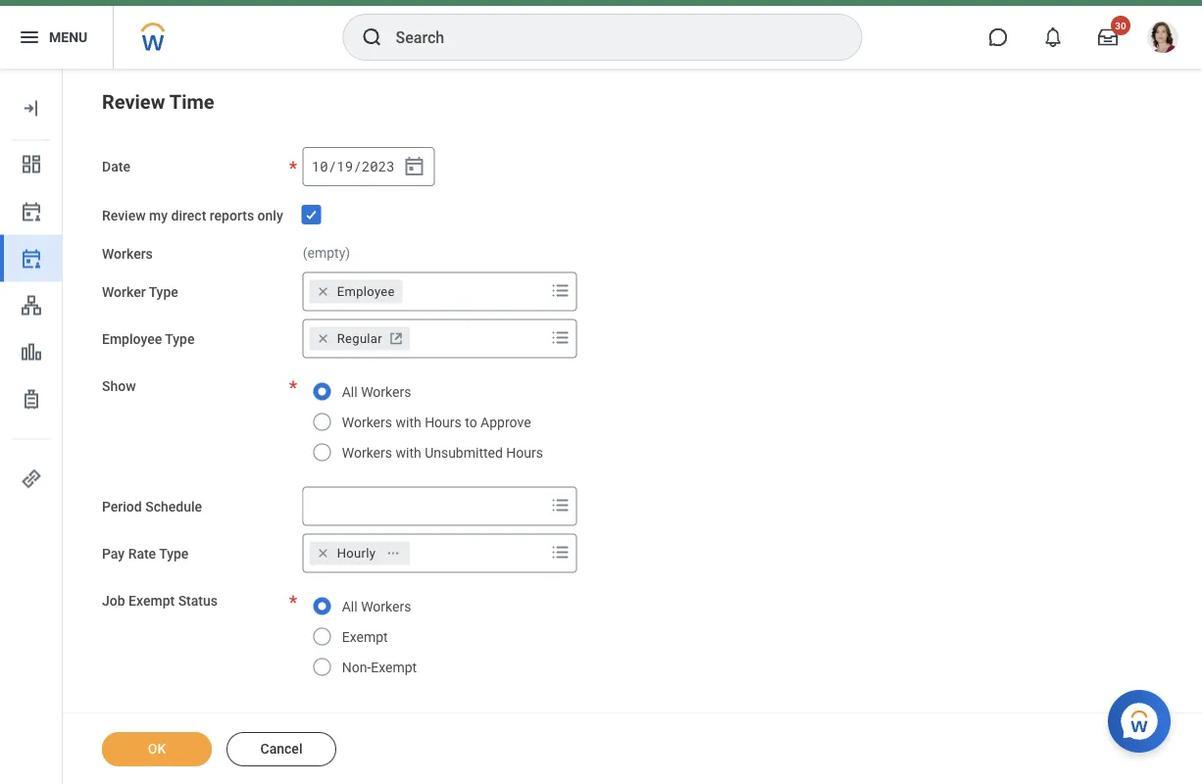 Task type: describe. For each thing, give the bounding box(es) containing it.
x small image
[[313, 544, 333, 564]]

2 / from the left
[[353, 158, 361, 176]]

to
[[465, 415, 477, 431]]

search image
[[360, 26, 384, 50]]

review my direct reports only
[[102, 208, 283, 225]]

schedule
[[145, 499, 202, 515]]

worker type
[[102, 284, 178, 301]]

0 vertical spatial hours
[[425, 415, 462, 431]]

profile logan mcneil image
[[1147, 22, 1179, 57]]

Search Workday  search field
[[396, 16, 821, 59]]

x small image for employee type
[[313, 329, 333, 349]]

hourly element
[[337, 545, 376, 563]]

1 vertical spatial hours
[[506, 446, 543, 462]]

related actions image
[[387, 547, 400, 561]]

check small image
[[300, 203, 323, 227]]

employee for employee
[[337, 285, 395, 300]]

workers with unsubmitted hours
[[342, 446, 543, 462]]

chart image
[[20, 341, 43, 364]]

review time
[[102, 91, 214, 114]]

task timeoff image
[[20, 388, 43, 411]]

link image
[[20, 467, 43, 491]]

job exempt status
[[102, 593, 218, 609]]

with for hours
[[396, 415, 421, 431]]

date
[[102, 159, 130, 176]]

workers for workers with unsubmitted hours
[[342, 446, 392, 462]]

workday assistant region
[[1108, 682, 1179, 753]]

10
[[312, 158, 328, 176]]

all workers for workers with hours to approve
[[342, 385, 411, 401]]

2 vertical spatial type
[[159, 546, 189, 562]]

30 button
[[1086, 16, 1130, 59]]

menu banner
[[0, 0, 1202, 69]]

employee element
[[337, 283, 395, 301]]

Period Schedule field
[[304, 489, 545, 525]]

job
[[102, 593, 125, 609]]

direct
[[171, 208, 206, 225]]

prompts image for pay rate type
[[549, 541, 572, 565]]

show
[[102, 378, 136, 395]]

workers for workers
[[102, 246, 153, 263]]

exempt for job
[[129, 593, 175, 609]]

employee, press delete to clear value. option
[[310, 280, 403, 304]]

menu
[[49, 30, 87, 46]]

prompts image for period schedule
[[549, 494, 572, 518]]

type for employee type
[[165, 331, 195, 348]]

pay
[[102, 546, 125, 562]]

1 vertical spatial exempt
[[342, 630, 388, 646]]

date group
[[303, 148, 435, 187]]

ok button
[[102, 732, 212, 767]]

period
[[102, 499, 142, 515]]

regular element
[[337, 330, 382, 348]]



Task type: vqa. For each thing, say whether or not it's contained in the screenshot.
the top All
yes



Task type: locate. For each thing, give the bounding box(es) containing it.
workers with hours to approve
[[342, 415, 531, 431]]

employee down worker
[[102, 331, 162, 348]]

notifications large image
[[1043, 28, 1063, 48]]

workers down related actions icon
[[361, 600, 411, 616]]

calendar user solid image up view team icon
[[20, 247, 43, 270]]

30
[[1115, 20, 1126, 32]]

0 vertical spatial calendar user solid image
[[20, 200, 43, 223]]

0 horizontal spatial hours
[[425, 415, 462, 431]]

inbox large image
[[1098, 28, 1118, 48]]

ok
[[148, 741, 166, 757]]

justify image
[[18, 26, 41, 50]]

19
[[337, 158, 353, 176]]

calendar image
[[403, 155, 426, 179]]

all for exempt
[[342, 600, 358, 616]]

review left time on the top left of page
[[102, 91, 165, 114]]

with up workers with unsubmitted hours
[[396, 415, 421, 431]]

prompts image
[[549, 327, 572, 350]]

0 vertical spatial type
[[149, 284, 178, 301]]

type right rate
[[159, 546, 189, 562]]

0 vertical spatial review
[[102, 91, 165, 114]]

all workers down regular, press delete to clear value, ctrl + enter opens in new window. option on the left top
[[342, 385, 411, 401]]

0 vertical spatial all workers
[[342, 385, 411, 401]]

hourly, press delete to clear value. option
[[310, 542, 410, 566]]

workers down workers with hours to approve
[[342, 446, 392, 462]]

rate
[[128, 546, 156, 562]]

/ right 10 at the top
[[328, 158, 336, 176]]

0 horizontal spatial employee
[[102, 331, 162, 348]]

0 vertical spatial prompts image
[[549, 279, 572, 303]]

x small image left regular element
[[313, 329, 333, 349]]

all
[[342, 385, 358, 401], [342, 600, 358, 616]]

x small image inside regular, press delete to clear value, ctrl + enter opens in new window. option
[[313, 329, 333, 349]]

1 horizontal spatial hours
[[506, 446, 543, 462]]

with down workers with hours to approve
[[396, 446, 421, 462]]

2 all from the top
[[342, 600, 358, 616]]

menu button
[[0, 6, 113, 69]]

1 vertical spatial all
[[342, 600, 358, 616]]

/
[[328, 158, 336, 176], [353, 158, 361, 176]]

2 x small image from the top
[[313, 329, 333, 349]]

all workers for exempt
[[342, 600, 411, 616]]

10 / 19 / 2023
[[312, 158, 395, 176]]

1 review from the top
[[102, 91, 165, 114]]

cancel button
[[226, 732, 336, 767]]

time
[[169, 91, 214, 114]]

3 prompts image from the top
[[549, 541, 572, 565]]

type down worker type
[[165, 331, 195, 348]]

review
[[102, 91, 165, 114], [102, 208, 146, 225]]

1 vertical spatial calendar user solid image
[[20, 247, 43, 270]]

navigation pane region
[[0, 69, 63, 784]]

pay rate type
[[102, 546, 189, 562]]

unsubmitted
[[425, 446, 503, 462]]

1 calendar user solid image from the top
[[20, 200, 43, 223]]

2 calendar user solid image from the top
[[20, 247, 43, 270]]

dashboard image
[[20, 152, 43, 176]]

x small image
[[313, 282, 333, 302], [313, 329, 333, 349]]

type right worker
[[149, 284, 178, 301]]

ext link image
[[386, 329, 406, 349]]

1 prompts image from the top
[[549, 279, 572, 303]]

1 vertical spatial type
[[165, 331, 195, 348]]

employee for employee type
[[102, 331, 162, 348]]

employee type
[[102, 331, 195, 348]]

1 vertical spatial x small image
[[313, 329, 333, 349]]

cancel
[[260, 741, 302, 757]]

workers for workers with hours to approve
[[342, 415, 392, 431]]

prompts image for worker type
[[549, 279, 572, 303]]

with for unsubmitted
[[396, 446, 421, 462]]

1 x small image from the top
[[313, 282, 333, 302]]

non-
[[342, 660, 371, 677]]

review for review my direct reports only
[[102, 208, 146, 225]]

exempt
[[129, 593, 175, 609], [342, 630, 388, 646], [371, 660, 417, 677]]

hours
[[425, 415, 462, 431], [506, 446, 543, 462]]

1 vertical spatial review
[[102, 208, 146, 225]]

transformation import image
[[20, 97, 43, 120]]

1 with from the top
[[396, 415, 421, 431]]

/ right 19
[[353, 158, 361, 176]]

1 / from the left
[[328, 158, 336, 176]]

all down hourly
[[342, 600, 358, 616]]

hourly
[[337, 547, 376, 561]]

worker
[[102, 284, 146, 301]]

0 vertical spatial employee
[[337, 285, 395, 300]]

reports
[[210, 208, 254, 225]]

1 vertical spatial all workers
[[342, 600, 411, 616]]

employee
[[337, 285, 395, 300], [102, 331, 162, 348]]

status
[[178, 593, 218, 609]]

all workers down hourly, press delete to clear value. option
[[342, 600, 411, 616]]

0 vertical spatial exempt
[[129, 593, 175, 609]]

only
[[257, 208, 283, 225]]

all for workers with hours to approve
[[342, 385, 358, 401]]

employee up regular at the left of page
[[337, 285, 395, 300]]

prompts image
[[549, 279, 572, 303], [549, 494, 572, 518], [549, 541, 572, 565]]

exempt for non-
[[371, 660, 417, 677]]

2 vertical spatial prompts image
[[549, 541, 572, 565]]

2 review from the top
[[102, 208, 146, 225]]

0 vertical spatial with
[[396, 415, 421, 431]]

my
[[149, 208, 168, 225]]

workers down ext link icon
[[361, 385, 411, 401]]

1 vertical spatial employee
[[102, 331, 162, 348]]

workers
[[102, 246, 153, 263], [361, 385, 411, 401], [342, 415, 392, 431], [342, 446, 392, 462], [361, 600, 411, 616]]

review left my
[[102, 208, 146, 225]]

all down regular element
[[342, 385, 358, 401]]

x small image for worker type
[[313, 282, 333, 302]]

1 horizontal spatial /
[[353, 158, 361, 176]]

review for review time
[[102, 91, 165, 114]]

type
[[149, 284, 178, 301], [165, 331, 195, 348], [159, 546, 189, 562]]

workers up worker
[[102, 246, 153, 263]]

0 vertical spatial x small image
[[313, 282, 333, 302]]

2023
[[362, 158, 395, 176]]

x small image inside employee, press delete to clear value. option
[[313, 282, 333, 302]]

2 with from the top
[[396, 446, 421, 462]]

type for worker type
[[149, 284, 178, 301]]

workers up workers with unsubmitted hours
[[342, 415, 392, 431]]

2 prompts image from the top
[[549, 494, 572, 518]]

2 vertical spatial exempt
[[371, 660, 417, 677]]

1 vertical spatial with
[[396, 446, 421, 462]]

non-exempt
[[342, 660, 417, 677]]

view team image
[[20, 294, 43, 317]]

1 all workers from the top
[[342, 385, 411, 401]]

0 horizontal spatial /
[[328, 158, 336, 176]]

hours down approve
[[506, 446, 543, 462]]

0 vertical spatial all
[[342, 385, 358, 401]]

(empty)
[[303, 245, 350, 262]]

regular, press delete to clear value, ctrl + enter opens in new window. option
[[310, 327, 410, 351]]

all workers
[[342, 385, 411, 401], [342, 600, 411, 616]]

regular
[[337, 332, 382, 347]]

with
[[396, 415, 421, 431], [396, 446, 421, 462]]

employee inside employee, press delete to clear value. option
[[337, 285, 395, 300]]

1 vertical spatial prompts image
[[549, 494, 572, 518]]

x small image down (empty)
[[313, 282, 333, 302]]

hours left to
[[425, 415, 462, 431]]

calendar user solid image
[[20, 200, 43, 223], [20, 247, 43, 270]]

2 all workers from the top
[[342, 600, 411, 616]]

1 all from the top
[[342, 385, 358, 401]]

period schedule
[[102, 499, 202, 515]]

calendar user solid image down dashboard image
[[20, 200, 43, 223]]

approve
[[481, 415, 531, 431]]

1 horizontal spatial employee
[[337, 285, 395, 300]]



